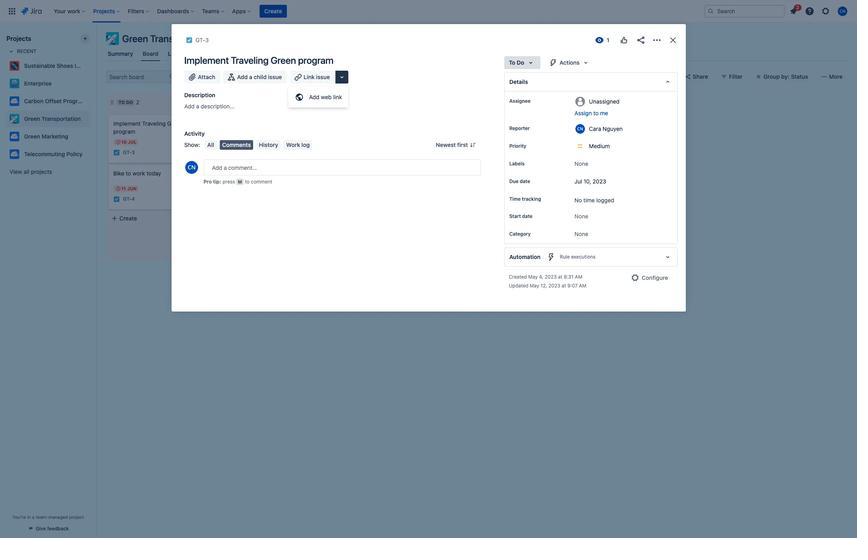 Task type: describe. For each thing, give the bounding box(es) containing it.
newest first button
[[431, 140, 481, 150]]

automation
[[510, 254, 541, 261]]

add for add a description...
[[184, 103, 195, 110]]

task image for gt-1
[[227, 162, 233, 169]]

give feedback button
[[23, 523, 74, 536]]

1 vertical spatial create
[[119, 215, 137, 222]]

issues link
[[304, 47, 324, 61]]

details element
[[505, 72, 678, 92]]

medium image
[[200, 150, 207, 156]]

add for add a child issue
[[237, 74, 248, 80]]

configure link
[[626, 272, 674, 285]]

link web pages and more image
[[337, 72, 347, 82]]

list link
[[167, 47, 179, 61]]

add a child issue button
[[224, 71, 287, 84]]

to do
[[509, 59, 525, 66]]

search image
[[708, 8, 715, 14]]

traveling inside dialog
[[231, 55, 269, 66]]

assign to me
[[575, 110, 609, 117]]

due
[[510, 179, 519, 185]]

gt- inside implement traveling green program dialog
[[196, 37, 205, 43]]

program inside dialog
[[298, 55, 334, 66]]

11 june 2023 image
[[115, 186, 121, 192]]

traveling inside implement traveling green program
[[142, 120, 166, 127]]

green transportation link
[[6, 111, 87, 127]]

26 may
[[235, 151, 252, 156]]

assign to me button
[[575, 109, 670, 117]]

add a child issue
[[237, 74, 282, 80]]

2 inside create banner
[[797, 4, 800, 10]]

description...
[[201, 103, 235, 110]]

to do 2
[[119, 99, 140, 106]]

menu bar inside implement traveling green program dialog
[[203, 140, 314, 150]]

all
[[24, 169, 29, 175]]

add web link button
[[288, 89, 349, 105]]

you're
[[13, 515, 26, 520]]

all
[[208, 142, 214, 148]]

me
[[601, 110, 609, 117]]

due date
[[510, 179, 531, 185]]

0 vertical spatial am
[[575, 274, 583, 280]]

0 horizontal spatial transportation
[[42, 115, 81, 122]]

to for assign
[[594, 110, 599, 117]]

0 horizontal spatial tariq douglas image
[[200, 70, 212, 83]]

cara
[[590, 125, 602, 132]]

labels pin to top. only you can see pinned fields. image
[[527, 161, 533, 167]]

labels
[[510, 161, 525, 167]]

you're in a team-managed project
[[13, 515, 84, 520]]

link
[[333, 94, 342, 101]]

bike
[[113, 170, 124, 177]]

copy link to issue image
[[207, 37, 214, 43]]

may for created
[[529, 274, 538, 280]]

create button inside primary "element"
[[260, 5, 287, 17]]

collapse recent projects image
[[6, 47, 16, 56]]

1 vertical spatial implement traveling green program
[[113, 120, 183, 135]]

add people image
[[217, 72, 227, 82]]

managed
[[48, 515, 68, 520]]

0 / 1
[[238, 177, 246, 183]]

2 vertical spatial may
[[530, 283, 540, 289]]

12,
[[541, 283, 548, 289]]

4,
[[540, 274, 544, 280]]

carbon offset program link
[[6, 93, 87, 109]]

sustainable shoes initiative
[[24, 62, 97, 69]]

0 vertical spatial transportation
[[150, 33, 213, 44]]

calendar link
[[186, 47, 213, 61]]

sustainable shoes initiative link
[[6, 58, 97, 74]]

comments button
[[220, 140, 254, 150]]

time
[[510, 196, 521, 202]]

a for description...
[[196, 103, 199, 110]]

time tracking
[[510, 196, 542, 202]]

board
[[143, 50, 159, 57]]

11 june 2023 image
[[115, 186, 121, 192]]

gt-1
[[237, 163, 248, 169]]

0 horizontal spatial implement
[[113, 120, 141, 127]]

forms link
[[252, 47, 272, 61]]

0 vertical spatial at
[[559, 274, 563, 280]]

work log button
[[284, 140, 312, 150]]

shoes
[[57, 62, 73, 69]]

newest first
[[436, 142, 468, 148]]

task image
[[186, 37, 192, 43]]

time
[[584, 197, 595, 204]]

bike to work today
[[113, 170, 161, 177]]

1 none from the top
[[575, 160, 589, 167]]

26
[[235, 151, 241, 156]]

activity
[[184, 130, 205, 137]]

work log
[[287, 142, 310, 148]]

jul 10, 2023
[[575, 178, 607, 185]]

view all projects
[[10, 169, 52, 175]]

to for to do 2
[[119, 100, 125, 105]]

1 horizontal spatial to
[[245, 179, 250, 185]]

Search board text field
[[107, 71, 168, 82]]

medium
[[590, 143, 610, 150]]

task image for gt-3
[[113, 150, 120, 156]]

implement traveling green program dialog
[[172, 24, 686, 312]]

issue inside button
[[316, 74, 330, 80]]

pages
[[280, 50, 296, 57]]

add for add web link
[[309, 94, 320, 101]]

history
[[259, 142, 278, 148]]

start date
[[510, 214, 533, 220]]

priority
[[510, 143, 527, 149]]

none for start date
[[575, 213, 589, 220]]

program
[[63, 98, 86, 105]]

add a description...
[[184, 103, 235, 110]]

team-
[[36, 515, 48, 520]]

telecommuting policy
[[24, 151, 82, 158]]

offset
[[45, 98, 62, 105]]

gt-4
[[123, 196, 135, 202]]

link issue
[[304, 74, 330, 80]]

rule
[[560, 254, 570, 260]]

add web link
[[309, 94, 342, 101]]

0
[[238, 177, 242, 183]]

0 vertical spatial 1
[[245, 163, 248, 169]]

projects
[[6, 35, 31, 42]]

tab list containing board
[[101, 47, 853, 61]]

8:31
[[564, 274, 574, 280]]

show:
[[184, 142, 200, 148]]

2 vertical spatial 2023
[[549, 283, 561, 289]]

10
[[121, 140, 127, 145]]

view
[[10, 169, 22, 175]]

attach
[[198, 74, 216, 80]]

4
[[132, 196, 135, 202]]

green marketing
[[24, 133, 68, 140]]

gt- down "26 may"
[[237, 163, 245, 169]]

timeline link
[[219, 47, 245, 61]]

to do button
[[505, 56, 541, 69]]

work
[[133, 170, 145, 177]]

reports
[[332, 50, 353, 57]]

1 vertical spatial at
[[562, 283, 567, 289]]

3 for bottommost the gt-3 link
[[132, 150, 135, 156]]

0 horizontal spatial a
[[32, 515, 35, 520]]

enterprise link
[[6, 76, 87, 92]]



Task type: locate. For each thing, give the bounding box(es) containing it.
jul
[[128, 140, 137, 145], [575, 178, 583, 185]]

program up link issue
[[298, 55, 334, 66]]

2 vertical spatial task image
[[113, 196, 120, 203]]

1 horizontal spatial tariq douglas image
[[311, 161, 321, 171]]

green inside implement traveling green program
[[167, 120, 183, 127]]

transportation down carbon offset program
[[42, 115, 81, 122]]

m
[[238, 179, 242, 185]]

none for category
[[575, 231, 589, 238]]

task image up 'bike'
[[113, 150, 120, 156]]

1 horizontal spatial a
[[196, 103, 199, 110]]

2023 right 10,
[[593, 178, 607, 185]]

gt-3 inside implement traveling green program dialog
[[196, 37, 209, 43]]

profile image of cara nguyen image
[[185, 161, 198, 174]]

1 vertical spatial jul
[[575, 178, 583, 185]]

issue right child
[[268, 74, 282, 80]]

10 july 2023 image
[[115, 139, 121, 146], [115, 139, 121, 146]]

at left 9:07
[[562, 283, 567, 289]]

0 horizontal spatial jul
[[128, 140, 137, 145]]

11
[[121, 186, 126, 191]]

0 vertical spatial 3
[[205, 37, 209, 43]]

date for jul 10, 2023
[[520, 179, 531, 185]]

1 vertical spatial task image
[[227, 162, 233, 169]]

create inside primary "element"
[[265, 7, 282, 14]]

2 horizontal spatial to
[[594, 110, 599, 117]]

0 vertical spatial implement traveling green program
[[184, 55, 334, 66]]

work
[[287, 142, 300, 148]]

1 vertical spatial gt-3 link
[[123, 149, 135, 156]]

pro
[[204, 179, 212, 185]]

jul left 10,
[[575, 178, 583, 185]]

none up 10,
[[575, 160, 589, 167]]

implement traveling green program inside dialog
[[184, 55, 334, 66]]

do
[[517, 59, 525, 66], [126, 100, 133, 105]]

0 horizontal spatial gt-3 link
[[123, 149, 135, 156]]

1 vertical spatial 2
[[136, 99, 140, 106]]

cara nguyen image
[[189, 70, 202, 83]]

transportation
[[150, 33, 213, 44], [42, 115, 81, 122]]

to inside to do 2
[[119, 100, 125, 105]]

to for to do
[[509, 59, 516, 66]]

add inside button
[[237, 74, 248, 80]]

implement up 10 jul at the top of page
[[113, 120, 141, 127]]

tracking
[[522, 196, 542, 202]]

press
[[223, 179, 235, 185]]

program inside implement traveling green program
[[113, 128, 135, 135]]

1 vertical spatial green transportation
[[24, 115, 81, 122]]

2 horizontal spatial add
[[309, 94, 320, 101]]

timeline
[[221, 50, 244, 57]]

telecommuting policy link
[[6, 146, 87, 162]]

to for bike
[[126, 170, 131, 177]]

0 vertical spatial add
[[237, 74, 248, 80]]

task image left gt-1 link
[[227, 162, 233, 169]]

task image for gt-4
[[113, 196, 120, 203]]

Add a comment… field
[[204, 160, 481, 176]]

give
[[36, 527, 46, 533]]

1 horizontal spatial traveling
[[231, 55, 269, 66]]

recent
[[17, 48, 36, 54]]

carbon offset program
[[24, 98, 86, 105]]

1
[[245, 163, 248, 169], [243, 177, 246, 183]]

gt-3 link down 10 jul at the top of page
[[123, 149, 135, 156]]

cara nguyen
[[590, 125, 623, 132]]

forms
[[253, 50, 270, 57]]

1 vertical spatial 2023
[[545, 274, 557, 280]]

1 vertical spatial to
[[119, 100, 125, 105]]

2 issue from the left
[[316, 74, 330, 80]]

a right in
[[32, 515, 35, 520]]

1 vertical spatial transportation
[[42, 115, 81, 122]]

3 inside implement traveling green program dialog
[[205, 37, 209, 43]]

issue inside button
[[268, 74, 282, 80]]

calendar
[[187, 50, 211, 57]]

program up 10
[[113, 128, 135, 135]]

1 horizontal spatial 2
[[797, 4, 800, 10]]

list
[[168, 50, 178, 57]]

1 vertical spatial none
[[575, 213, 589, 220]]

details
[[510, 78, 529, 85]]

a
[[249, 74, 253, 80], [196, 103, 199, 110], [32, 515, 35, 520]]

0 vertical spatial gt-3 link
[[196, 35, 209, 45]]

0 vertical spatial green transportation
[[122, 33, 213, 44]]

assign
[[575, 110, 592, 117]]

2023 right 12,
[[549, 283, 561, 289]]

1 issue from the left
[[268, 74, 282, 80]]

3
[[205, 37, 209, 43], [132, 150, 135, 156]]

at left 8:31 at the right bottom
[[559, 274, 563, 280]]

1 vertical spatial program
[[113, 128, 135, 135]]

0 horizontal spatial traveling
[[142, 120, 166, 127]]

0 vertical spatial implement
[[184, 55, 229, 66]]

am right 9:07
[[580, 283, 587, 289]]

0 horizontal spatial gt-3
[[123, 150, 135, 156]]

date for none
[[523, 214, 533, 220]]

1 horizontal spatial create button
[[260, 5, 287, 17]]

add down description
[[184, 103, 195, 110]]

gt- down '11 jun'
[[123, 196, 132, 202]]

primary element
[[5, 0, 705, 22]]

transportation up "list" at the top left of page
[[150, 33, 213, 44]]

green transportation
[[122, 33, 213, 44], [24, 115, 81, 122]]

may right 26
[[242, 151, 252, 156]]

1 vertical spatial gt-3
[[123, 150, 135, 156]]

implement traveling green program up 10 jul at the top of page
[[113, 120, 183, 135]]

pages link
[[278, 47, 297, 61]]

2 horizontal spatial a
[[249, 74, 253, 80]]

tip:
[[213, 179, 221, 185]]

a left child
[[249, 74, 253, 80]]

may left 12,
[[530, 283, 540, 289]]

1 vertical spatial 1
[[243, 177, 246, 183]]

create banner
[[0, 0, 858, 23]]

tariq douglas image
[[200, 70, 212, 83], [311, 161, 321, 171]]

start
[[510, 214, 521, 220]]

to down search board 'text box'
[[119, 100, 125, 105]]

1 right 0
[[243, 177, 246, 183]]

2 vertical spatial none
[[575, 231, 589, 238]]

sustainable
[[24, 62, 55, 69]]

automation element
[[505, 248, 678, 267]]

0 vertical spatial to
[[509, 59, 516, 66]]

to
[[594, 110, 599, 117], [126, 170, 131, 177], [245, 179, 250, 185]]

today
[[147, 170, 161, 177]]

gt-3 link right task image
[[196, 35, 209, 45]]

0 horizontal spatial create
[[119, 215, 137, 222]]

Search field
[[705, 5, 786, 17]]

summary
[[108, 50, 133, 57]]

gt-
[[196, 37, 205, 43], [123, 150, 132, 156], [237, 163, 245, 169], [123, 196, 132, 202]]

1 horizontal spatial 3
[[205, 37, 209, 43]]

child
[[254, 74, 267, 80]]

may for 26
[[242, 151, 252, 156]]

none
[[575, 160, 589, 167], [575, 213, 589, 220], [575, 231, 589, 238]]

policy
[[67, 151, 82, 158]]

a for child
[[249, 74, 253, 80]]

jira image
[[21, 6, 42, 16], [21, 6, 42, 16]]

give feedback
[[36, 527, 69, 533]]

menu bar
[[203, 140, 314, 150]]

0 horizontal spatial implement traveling green program
[[113, 120, 183, 135]]

0 horizontal spatial program
[[113, 128, 135, 135]]

0 horizontal spatial issue
[[268, 74, 282, 80]]

10,
[[584, 178, 592, 185]]

2 vertical spatial to
[[245, 179, 250, 185]]

26 may 2023 image
[[228, 150, 235, 157], [228, 150, 235, 157]]

0 vertical spatial traveling
[[231, 55, 269, 66]]

1 horizontal spatial issue
[[316, 74, 330, 80]]

link
[[304, 74, 315, 80]]

in
[[27, 515, 31, 520]]

2 vertical spatial a
[[32, 515, 35, 520]]

gt-3 down 10 jul at the top of page
[[123, 150, 135, 156]]

link issue button
[[290, 71, 336, 84]]

1 horizontal spatial to
[[509, 59, 516, 66]]

/
[[242, 177, 243, 183]]

0 vertical spatial none
[[575, 160, 589, 167]]

task image down 11 june 2023 image
[[113, 196, 120, 203]]

unassigned
[[590, 98, 620, 105]]

tariq douglas image left add people image
[[200, 70, 212, 83]]

at
[[559, 274, 563, 280], [562, 283, 567, 289]]

to up details
[[509, 59, 516, 66]]

actions button
[[544, 56, 596, 69]]

add left child
[[237, 74, 248, 80]]

3 none from the top
[[575, 231, 589, 238]]

2023
[[593, 178, 607, 185], [545, 274, 557, 280], [549, 283, 561, 289]]

3 for the gt-3 link in implement traveling green program dialog
[[205, 37, 209, 43]]

add
[[237, 74, 248, 80], [309, 94, 320, 101], [184, 103, 195, 110]]

1 horizontal spatial program
[[298, 55, 334, 66]]

1 vertical spatial a
[[196, 103, 199, 110]]

green transportation up "list" at the top left of page
[[122, 33, 213, 44]]

to
[[509, 59, 516, 66], [119, 100, 125, 105]]

1 horizontal spatial do
[[517, 59, 525, 66]]

do up details
[[517, 59, 525, 66]]

1 vertical spatial tariq douglas image
[[311, 161, 321, 171]]

implement traveling green program
[[184, 55, 334, 66], [113, 120, 183, 135]]

1 horizontal spatial green transportation
[[122, 33, 213, 44]]

newest first image
[[470, 142, 476, 148]]

green inside "link"
[[24, 133, 40, 140]]

gt-1 link
[[237, 162, 248, 169]]

1 vertical spatial may
[[529, 274, 538, 280]]

task image
[[113, 150, 120, 156], [227, 162, 233, 169], [113, 196, 120, 203]]

0 vertical spatial tariq douglas image
[[200, 70, 212, 83]]

0 horizontal spatial 2
[[136, 99, 140, 106]]

1 vertical spatial traveling
[[142, 120, 166, 127]]

date right start
[[523, 214, 533, 220]]

gt-3 link inside implement traveling green program dialog
[[196, 35, 209, 45]]

implement inside dialog
[[184, 55, 229, 66]]

3 down 10 jul at the top of page
[[132, 150, 135, 156]]

0 horizontal spatial add
[[184, 103, 195, 110]]

may
[[242, 151, 252, 156], [529, 274, 538, 280], [530, 283, 540, 289]]

gt-3 right task image
[[196, 37, 209, 43]]

menu bar containing all
[[203, 140, 314, 150]]

2023 right "4,"
[[545, 274, 557, 280]]

0 vertical spatial a
[[249, 74, 253, 80]]

carbon
[[24, 98, 44, 105]]

none up executions
[[575, 231, 589, 238]]

gt- left the copy link to issue image
[[196, 37, 205, 43]]

issue right the link
[[316, 74, 330, 80]]

a down description
[[196, 103, 199, 110]]

newest
[[436, 142, 456, 148]]

0 vertical spatial to
[[594, 110, 599, 117]]

1 horizontal spatial create
[[265, 7, 282, 14]]

1 vertical spatial create button
[[107, 212, 215, 226]]

implement up attach
[[184, 55, 229, 66]]

1 horizontal spatial jul
[[575, 178, 583, 185]]

first
[[458, 142, 468, 148]]

0 horizontal spatial green transportation
[[24, 115, 81, 122]]

0 vertical spatial gt-3
[[196, 37, 209, 43]]

add inside button
[[309, 94, 320, 101]]

1 vertical spatial do
[[126, 100, 133, 105]]

green transportation down offset
[[24, 115, 81, 122]]

none down no
[[575, 213, 589, 220]]

0 horizontal spatial create button
[[107, 212, 215, 226]]

0 vertical spatial create
[[265, 7, 282, 14]]

2 vertical spatial add
[[184, 103, 195, 110]]

1 horizontal spatial implement
[[184, 55, 229, 66]]

updated
[[509, 283, 529, 289]]

pro tip: press m to comment
[[204, 179, 272, 185]]

cara nguyen image
[[311, 226, 321, 235]]

gt- down 10 jul at the top of page
[[123, 150, 132, 156]]

created
[[509, 274, 527, 280]]

share image
[[637, 35, 646, 45]]

am right 8:31 at the right bottom
[[575, 274, 583, 280]]

1 horizontal spatial gt-3 link
[[196, 35, 209, 45]]

1 down "26 may"
[[245, 163, 248, 169]]

0 vertical spatial 2023
[[593, 178, 607, 185]]

projects
[[31, 169, 52, 175]]

0 vertical spatial do
[[517, 59, 525, 66]]

to inside "dropdown button"
[[509, 59, 516, 66]]

0 vertical spatial task image
[[113, 150, 120, 156]]

jul right 10
[[128, 140, 137, 145]]

0 horizontal spatial to
[[126, 170, 131, 177]]

0 vertical spatial program
[[298, 55, 334, 66]]

1 horizontal spatial gt-3
[[196, 37, 209, 43]]

do for to do
[[517, 59, 525, 66]]

1 horizontal spatial transportation
[[150, 33, 213, 44]]

0 horizontal spatial do
[[126, 100, 133, 105]]

0 vertical spatial jul
[[128, 140, 137, 145]]

actions image
[[653, 35, 662, 45]]

to right /
[[245, 179, 250, 185]]

1 horizontal spatial add
[[237, 74, 248, 80]]

gt-4 link
[[123, 196, 135, 203]]

jul inside implement traveling green program dialog
[[575, 178, 583, 185]]

do inside "dropdown button"
[[517, 59, 525, 66]]

implement traveling green program up add a child issue on the left of page
[[184, 55, 334, 66]]

to left me
[[594, 110, 599, 117]]

do down search board 'text box'
[[126, 100, 133, 105]]

no time logged
[[575, 197, 615, 204]]

1 horizontal spatial implement traveling green program
[[184, 55, 334, 66]]

do inside to do 2
[[126, 100, 133, 105]]

do for to do 2
[[126, 100, 133, 105]]

2 none from the top
[[575, 213, 589, 220]]

assignee pin to top. only you can see pinned fields. image
[[533, 98, 539, 105]]

category
[[510, 231, 531, 237]]

to inside assign to me button
[[594, 110, 599, 117]]

close image
[[669, 35, 678, 45]]

0 vertical spatial create button
[[260, 5, 287, 17]]

a inside button
[[249, 74, 253, 80]]

no
[[575, 197, 583, 204]]

view all projects link
[[6, 165, 90, 179]]

to right 'bike'
[[126, 170, 131, 177]]

0 horizontal spatial to
[[119, 100, 125, 105]]

comment
[[251, 179, 272, 185]]

3 up calendar
[[205, 37, 209, 43]]

1 vertical spatial date
[[523, 214, 533, 220]]

add left web
[[309, 94, 320, 101]]

created may 4, 2023 at 8:31 am updated may 12, 2023 at 9:07 am
[[509, 274, 587, 289]]

may left "4,"
[[529, 274, 538, 280]]

0 vertical spatial may
[[242, 151, 252, 156]]

green inside dialog
[[271, 55, 296, 66]]

implement
[[184, 55, 229, 66], [113, 120, 141, 127]]

0 vertical spatial 2
[[797, 4, 800, 10]]

vote options: no one has voted for this issue yet. image
[[620, 35, 629, 45]]

program
[[298, 55, 334, 66], [113, 128, 135, 135]]

0 horizontal spatial 3
[[132, 150, 135, 156]]

11 jun
[[121, 186, 137, 191]]

1 vertical spatial am
[[580, 283, 587, 289]]

tariq douglas image down work log button
[[311, 161, 321, 171]]

date right due at right
[[520, 179, 531, 185]]

0 vertical spatial date
[[520, 179, 531, 185]]

tab list
[[101, 47, 853, 61]]

date
[[520, 179, 531, 185], [523, 214, 533, 220]]

comments
[[222, 142, 251, 148]]

initiative
[[75, 62, 97, 69]]

1 vertical spatial to
[[126, 170, 131, 177]]

1 vertical spatial 3
[[132, 150, 135, 156]]



Task type: vqa. For each thing, say whether or not it's contained in the screenshot.
"8:31"
yes



